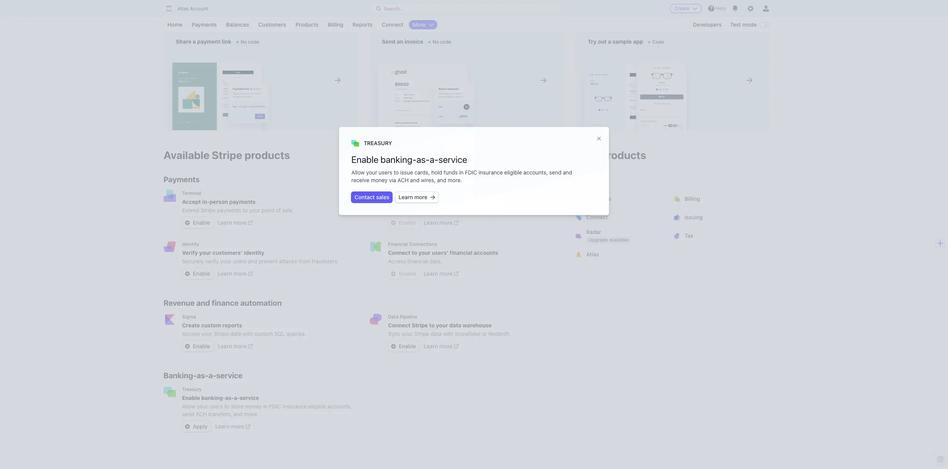 Task type: locate. For each thing, give the bounding box(es) containing it.
banking- up issue
[[381, 154, 417, 165]]

enabled
[[576, 175, 605, 184]]

1 horizontal spatial fdic
[[465, 169, 477, 176]]

atlas inside button
[[178, 6, 189, 12]]

in right 'store'
[[263, 403, 268, 410]]

payments link up share a payment link
[[188, 20, 221, 29]]

learn more for data
[[424, 343, 453, 349]]

and down identity
[[248, 258, 257, 264]]

allow up receive
[[352, 169, 365, 176]]

carbon
[[509, 207, 526, 213]]

app
[[634, 38, 644, 45]]

learn more for money
[[215, 423, 244, 430]]

0 vertical spatial create
[[675, 5, 690, 11]]

shift section content right image
[[764, 1, 770, 7]]

issue
[[400, 169, 413, 176]]

1 vertical spatial billing
[[685, 195, 701, 202]]

0 vertical spatial eligible
[[505, 169, 522, 176]]

0 horizontal spatial accounts,
[[328, 403, 352, 410]]

receive
[[352, 177, 370, 183]]

from right attacks
[[299, 258, 310, 264]]

code
[[248, 39, 260, 45], [441, 39, 452, 45]]

code right invoice
[[441, 39, 452, 45]]

learn more link down customers'
[[218, 270, 253, 278]]

send an invoice
[[382, 38, 424, 45]]

payments up terminal
[[164, 175, 200, 184]]

1 vertical spatial from
[[299, 258, 310, 264]]

0 vertical spatial connect link
[[378, 20, 408, 29]]

svg image for from
[[185, 271, 190, 276]]

more for attacks
[[234, 270, 247, 277]]

svg image down the extend
[[185, 220, 190, 225]]

1 enable button from the top
[[388, 217, 419, 228]]

1 vertical spatial allow
[[182, 403, 196, 410]]

learn more for of
[[218, 219, 247, 226]]

0 horizontal spatial banking-
[[201, 395, 225, 401]]

search…
[[384, 6, 404, 11]]

1 horizontal spatial users
[[233, 258, 247, 264]]

balances link
[[222, 20, 253, 29]]

enable button for your
[[388, 268, 419, 279]]

1 vertical spatial in
[[263, 403, 268, 410]]

accept
[[182, 198, 201, 205]]

1 horizontal spatial of
[[430, 207, 435, 213]]

available stripe products
[[164, 149, 290, 161]]

learn down data pipeline connect stripe to your data warehouse sync your stripe data with snowflake or redshift.
[[424, 343, 438, 349]]

atlas
[[178, 6, 189, 12], [587, 251, 600, 257]]

1 no from the left
[[241, 39, 247, 45]]

0 horizontal spatial allow
[[182, 403, 196, 410]]

1 vertical spatial insurance
[[283, 403, 307, 410]]

more. right transfers,
[[244, 411, 259, 417]]

identity
[[244, 249, 265, 256]]

1 vertical spatial treasury
[[182, 386, 202, 392]]

home
[[168, 21, 183, 28]]

test
[[731, 21, 742, 28]]

radar upgrade available
[[587, 229, 629, 243]]

0 horizontal spatial insurance
[[283, 403, 307, 410]]

a- up "hold"
[[430, 154, 439, 165]]

atlas left account at the top of page
[[178, 6, 189, 12]]

no
[[241, 39, 247, 45], [433, 39, 439, 45]]

enable link up banking-as-a-service
[[182, 341, 213, 352]]

0 vertical spatial allow
[[352, 169, 365, 176]]

no code for send an invoice
[[433, 39, 452, 45]]

learn for queries.
[[218, 343, 232, 349]]

payments down person
[[217, 207, 241, 213]]

1 vertical spatial accounts,
[[328, 403, 352, 410]]

2 no from the left
[[433, 39, 439, 45]]

1 vertical spatial eligible
[[308, 403, 326, 410]]

enable down sync
[[399, 343, 416, 349]]

send
[[382, 38, 396, 45]]

atlas for atlas account
[[178, 6, 189, 12]]

data up the snowflake
[[450, 322, 462, 328]]

1 vertical spatial payments link
[[571, 190, 671, 208]]

customers'
[[213, 249, 243, 256]]

more for data
[[440, 343, 453, 349]]

0 horizontal spatial no
[[241, 39, 247, 45]]

learn more link down data.
[[424, 270, 459, 278]]

1 horizontal spatial banking-
[[381, 154, 417, 165]]

1 horizontal spatial atlas
[[587, 251, 600, 257]]

in right funds
[[460, 169, 464, 176]]

svg image down securely
[[185, 271, 190, 276]]

1 horizontal spatial from
[[528, 207, 539, 213]]

learn more link for data
[[424, 342, 459, 350]]

create down "sigma"
[[182, 322, 200, 328]]

financial right the users'
[[450, 249, 473, 256]]

0 vertical spatial atlas
[[178, 6, 189, 12]]

0 vertical spatial financial
[[450, 249, 473, 256]]

of
[[276, 207, 281, 213], [430, 207, 435, 213]]

enable down banking-
[[182, 395, 200, 401]]

1 horizontal spatial send
[[550, 169, 562, 176]]

money inside allow your users to issue cards, hold funds in fdic insurance eligible accounts, send and receive money via ach and wires, and more.
[[371, 177, 388, 183]]

tax link
[[670, 227, 770, 245]]

1 vertical spatial connect link
[[571, 208, 671, 227]]

0 vertical spatial money
[[371, 177, 388, 183]]

more down revenue
[[440, 219, 453, 226]]

learn
[[399, 194, 413, 200], [218, 219, 232, 226], [424, 219, 438, 226], [218, 270, 232, 277], [424, 270, 438, 277], [218, 343, 232, 349], [424, 343, 438, 349], [215, 423, 230, 430]]

send inside allow your users to issue cards, hold funds in fdic insurance eligible accounts, send and receive money via ach and wires, and more.
[[550, 169, 562, 176]]

0 vertical spatial more.
[[448, 177, 462, 183]]

more for help
[[440, 219, 453, 226]]

2 vertical spatial as-
[[225, 395, 234, 401]]

to inside data pipeline connect stripe to your data warehouse sync your stripe data with snowflake or redshift.
[[430, 322, 435, 328]]

0 vertical spatial a-
[[430, 154, 439, 165]]

verify
[[182, 249, 198, 256]]

learn down fraction
[[424, 219, 438, 226]]

svg image
[[431, 195, 435, 200], [185, 220, 190, 225], [391, 220, 396, 225]]

data inside "sigma create custom reports access your stripe data with custom sql queries."
[[230, 330, 241, 337]]

out
[[598, 38, 607, 45]]

1 horizontal spatial in
[[460, 169, 464, 176]]

share
[[176, 38, 192, 45]]

revenue
[[449, 207, 469, 213]]

to inside allow your users to issue cards, hold funds in fdic insurance eligible accounts, send and receive money via ach and wires, and more.
[[394, 169, 399, 176]]

to inside terminal accept in-person payments extend stripe payments to your point of sale.
[[243, 207, 248, 213]]

try out a sample app
[[588, 38, 644, 45]]

users inside treasury enable banking-as-a-service allow your users to store money in fdic insurance eligible accounts, send ach transfers, and more.
[[209, 403, 223, 410]]

1 vertical spatial more.
[[244, 411, 259, 417]]

reports
[[353, 21, 373, 28]]

2 code from the left
[[441, 39, 452, 45]]

ach inside treasury enable banking-as-a-service allow your users to store money in fdic insurance eligible accounts, send ach transfers, and more.
[[196, 411, 207, 417]]

1 vertical spatial atlas
[[587, 251, 600, 257]]

learn down "reports"
[[218, 343, 232, 349]]

1 vertical spatial fdic
[[269, 403, 281, 410]]

a- up 'store'
[[234, 395, 240, 401]]

data left the snowflake
[[431, 330, 442, 337]]

1 horizontal spatial with
[[443, 330, 454, 337]]

2 horizontal spatial users
[[379, 169, 393, 176]]

send left enabled
[[550, 169, 562, 176]]

connect link
[[378, 20, 408, 29], [571, 208, 671, 227]]

stripe inside terminal accept in-person payments extend stripe payments to your point of sale.
[[201, 207, 216, 213]]

1 vertical spatial money
[[245, 403, 262, 410]]

1 code from the left
[[248, 39, 260, 45]]

your up receive
[[366, 169, 377, 176]]

learn more down climate
[[424, 219, 453, 226]]

securely
[[182, 258, 204, 264]]

users up the via
[[379, 169, 393, 176]]

svg image down sync
[[391, 344, 396, 349]]

fdic right funds
[[465, 169, 477, 176]]

0 vertical spatial enable button
[[388, 217, 419, 228]]

to inside climate counteract climate change direct a fraction of your revenue to help remove carbon from the air.
[[470, 207, 475, 213]]

0 horizontal spatial of
[[276, 207, 281, 213]]

learn down transfers,
[[215, 423, 230, 430]]

from
[[528, 207, 539, 213], [299, 258, 310, 264]]

and inside identity verify your customers' identity securely verify your users and prevent attacks from fraudsters.
[[248, 258, 257, 264]]

1 horizontal spatial connect link
[[571, 208, 671, 227]]

1 vertical spatial users
[[233, 258, 247, 264]]

sigma
[[182, 314, 196, 320]]

no down more button
[[433, 39, 439, 45]]

payments link
[[188, 20, 221, 29], [571, 190, 671, 208]]

more. inside treasury enable banking-as-a-service allow your users to store money in fdic insurance eligible accounts, send ach transfers, and more.
[[244, 411, 259, 417]]

developers link
[[690, 20, 726, 29]]

1 of from the left
[[276, 207, 281, 213]]

billing
[[328, 21, 344, 28], [685, 195, 701, 202]]

svg image left change at the left of the page
[[431, 195, 435, 200]]

0 horizontal spatial billing link
[[324, 20, 347, 29]]

no code for share a payment link
[[241, 39, 260, 45]]

1 horizontal spatial a
[[405, 207, 408, 213]]

of left the sale.
[[276, 207, 281, 213]]

your inside climate counteract climate change direct a fraction of your revenue to help remove carbon from the air.
[[436, 207, 447, 213]]

learn more link down "reports"
[[218, 342, 253, 350]]

enable link
[[182, 217, 213, 228], [182, 268, 213, 279], [182, 341, 213, 352], [388, 341, 419, 352]]

0 vertical spatial custom
[[201, 322, 221, 328]]

code down balances link
[[248, 39, 260, 45]]

fdic inside treasury enable banking-as-a-service allow your users to store money in fdic insurance eligible accounts, send ach transfers, and more.
[[269, 403, 281, 410]]

money
[[371, 177, 388, 183], [245, 403, 262, 410]]

your
[[576, 149, 599, 161]]

identity
[[182, 241, 199, 247]]

finance
[[212, 298, 239, 307]]

learn down person
[[218, 219, 232, 226]]

1 no code from the left
[[241, 39, 260, 45]]

toolbar
[[754, 1, 770, 8]]

balances
[[226, 21, 249, 28]]

to inside 'financial connections connect to your users' financial accounts access financial data.'
[[412, 249, 418, 256]]

0 horizontal spatial with
[[243, 330, 253, 337]]

ach down issue
[[398, 177, 409, 183]]

0 vertical spatial payments link
[[188, 20, 221, 29]]

0 vertical spatial send
[[550, 169, 562, 176]]

1 horizontal spatial code
[[441, 39, 452, 45]]

payments down enabled
[[587, 195, 612, 202]]

ach inside allow your users to issue cards, hold funds in fdic insurance eligible accounts, send and receive money via ach and wires, and more.
[[398, 177, 409, 183]]

learn more link down terminal accept in-person payments extend stripe payments to your point of sale.
[[218, 219, 253, 227]]

banking- inside treasury enable banking-as-a-service allow your users to store money in fdic insurance eligible accounts, send ach transfers, and more.
[[201, 395, 225, 401]]

users'
[[432, 249, 449, 256]]

0 horizontal spatial data
[[230, 330, 241, 337]]

learn more link for of
[[218, 219, 253, 227]]

products
[[245, 149, 290, 161], [601, 149, 647, 161]]

learn more down terminal accept in-person payments extend stripe payments to your point of sale.
[[218, 219, 247, 226]]

from inside identity verify your customers' identity securely verify your users and prevent attacks from fraudsters.
[[299, 258, 310, 264]]

svg image left apply
[[185, 424, 190, 429]]

1 vertical spatial send
[[182, 411, 194, 417]]

custom left "reports"
[[201, 322, 221, 328]]

payments right person
[[230, 198, 256, 205]]

no right link
[[241, 39, 247, 45]]

0 vertical spatial users
[[379, 169, 393, 176]]

enable button down the financial
[[388, 268, 419, 279]]

1 horizontal spatial a-
[[234, 395, 240, 401]]

from left the
[[528, 207, 539, 213]]

more. down funds
[[448, 177, 462, 183]]

a down counteract
[[405, 207, 408, 213]]

your products
[[576, 149, 647, 161]]

access down "sigma"
[[182, 330, 200, 337]]

and inside treasury enable banking-as-a-service allow your users to store money in fdic insurance eligible accounts, send ach transfers, and more.
[[234, 411, 243, 417]]

enable for svg icon underneath the financial
[[399, 270, 416, 277]]

connect
[[382, 21, 404, 28], [587, 214, 608, 220], [388, 249, 411, 256], [388, 322, 411, 328]]

more down data pipeline connect stripe to your data warehouse sync your stripe data with snowflake or redshift.
[[440, 343, 453, 349]]

users for fraudsters.
[[233, 258, 247, 264]]

your inside 'financial connections connect to your users' financial accounts access financial data.'
[[419, 249, 431, 256]]

0 horizontal spatial payments link
[[188, 20, 221, 29]]

create up developers link
[[675, 5, 690, 11]]

learn more link for money
[[215, 423, 250, 430]]

0 horizontal spatial users
[[209, 403, 223, 410]]

more
[[413, 21, 426, 28]]

allow inside allow your users to issue cards, hold funds in fdic insurance eligible accounts, send and receive money via ach and wires, and more.
[[352, 169, 365, 176]]

users for fdic
[[209, 403, 223, 410]]

products
[[296, 21, 319, 28]]

1 horizontal spatial svg image
[[391, 220, 396, 225]]

1 horizontal spatial accounts,
[[524, 169, 548, 176]]

a- right banking-
[[209, 371, 216, 380]]

terminal accept in-person payments extend stripe payments to your point of sale.
[[182, 190, 294, 213]]

0 horizontal spatial treasury
[[182, 386, 202, 392]]

0 vertical spatial in
[[460, 169, 464, 176]]

try
[[588, 38, 597, 45]]

sigma create custom reports access your stripe data with custom sql queries.
[[182, 314, 307, 337]]

identity verify your customers' identity securely verify your users and prevent attacks from fraudsters.
[[182, 241, 339, 264]]

1 horizontal spatial insurance
[[479, 169, 503, 176]]

reports
[[223, 322, 242, 328]]

no code
[[241, 39, 260, 45], [433, 39, 452, 45]]

1 vertical spatial a-
[[209, 371, 216, 380]]

2 no code from the left
[[433, 39, 452, 45]]

2 with from the left
[[443, 330, 454, 337]]

ach for transfers,
[[196, 411, 207, 417]]

learn for attacks
[[218, 270, 232, 277]]

learn for money
[[215, 423, 230, 430]]

payments
[[230, 198, 256, 205], [217, 207, 241, 213]]

in
[[460, 169, 464, 176], [263, 403, 268, 410]]

svg image
[[185, 271, 190, 276], [391, 271, 396, 276], [185, 344, 190, 349], [391, 344, 396, 349], [185, 424, 190, 429]]

and down 'store'
[[234, 411, 243, 417]]

learn more
[[399, 194, 428, 200], [218, 219, 247, 226], [424, 219, 453, 226], [218, 270, 247, 277], [424, 270, 453, 277], [218, 343, 247, 349], [424, 343, 453, 349], [215, 423, 244, 430]]

a
[[193, 38, 196, 45], [608, 38, 612, 45], [405, 207, 408, 213]]

1 vertical spatial enable button
[[388, 268, 419, 279]]

1 horizontal spatial allow
[[352, 169, 365, 176]]

with inside "sigma create custom reports access your stripe data with custom sql queries."
[[243, 330, 253, 337]]

enable link down the extend
[[182, 217, 213, 228]]

data
[[388, 314, 399, 320]]

enable for svg icon underneath "sigma"
[[193, 343, 210, 349]]

via
[[389, 177, 396, 183]]

of inside terminal accept in-person payments extend stripe payments to your point of sale.
[[276, 207, 281, 213]]

0 vertical spatial fdic
[[465, 169, 477, 176]]

enable for svg image to the left
[[193, 219, 210, 226]]

0 vertical spatial payments
[[192, 21, 217, 28]]

banking- up transfers,
[[201, 395, 225, 401]]

0 horizontal spatial access
[[182, 330, 200, 337]]

0 vertical spatial banking-
[[381, 154, 417, 165]]

payments down account at the top of page
[[192, 21, 217, 28]]

connect link up available
[[571, 208, 671, 227]]

0 horizontal spatial eligible
[[308, 403, 326, 410]]

mode
[[743, 21, 757, 28]]

enable down securely
[[193, 270, 210, 277]]

enable down fraction
[[399, 219, 416, 226]]

0 horizontal spatial from
[[299, 258, 310, 264]]

enable link for securely verify your users and prevent attacks from fraudsters.
[[182, 268, 213, 279]]

your down connections
[[419, 249, 431, 256]]

enable down the extend
[[193, 219, 210, 226]]

2 of from the left
[[430, 207, 435, 213]]

2 horizontal spatial as-
[[417, 154, 430, 165]]

revenue and finance automation
[[164, 298, 282, 307]]

1 vertical spatial create
[[182, 322, 200, 328]]

your up apply
[[197, 403, 208, 410]]

allow up apply link on the bottom of page
[[182, 403, 196, 410]]

more down "sigma create custom reports access your stripe data with custom sql queries."
[[234, 343, 247, 349]]

in inside allow your users to issue cards, hold funds in fdic insurance eligible accounts, send and receive money via ach and wires, and more.
[[460, 169, 464, 176]]

1 vertical spatial ach
[[196, 411, 207, 417]]

and down 'cards,'
[[410, 177, 420, 183]]

billing link
[[324, 20, 347, 29], [670, 190, 770, 208]]

with left 'sql'
[[243, 330, 253, 337]]

customers
[[259, 21, 286, 28]]

learn more link for help
[[424, 219, 459, 227]]

learn more down data.
[[424, 270, 453, 277]]

more. inside allow your users to issue cards, hold funds in fdic insurance eligible accounts, send and receive money via ach and wires, and more.
[[448, 177, 462, 183]]

0 horizontal spatial products
[[245, 149, 290, 161]]

billing up issuing
[[685, 195, 701, 202]]

0 horizontal spatial atlas
[[178, 6, 189, 12]]

fdic right 'store'
[[269, 403, 281, 410]]

fdic
[[465, 169, 477, 176], [269, 403, 281, 410]]

svg image down direct
[[391, 220, 396, 225]]

treasury inside treasury enable banking-as-a-service allow your users to store money in fdic insurance eligible accounts, send ach transfers, and more.
[[182, 386, 202, 392]]

1 horizontal spatial treasury
[[364, 140, 392, 146]]

1 horizontal spatial ach
[[398, 177, 409, 183]]

enable up receive
[[352, 154, 379, 165]]

invoice
[[405, 38, 424, 45]]

your inside terminal accept in-person payments extend stripe payments to your point of sale.
[[249, 207, 260, 213]]

warehouse
[[463, 322, 492, 328]]

stripe
[[212, 149, 242, 161], [201, 207, 216, 213], [412, 322, 428, 328], [214, 330, 229, 337], [415, 330, 429, 337]]

and left enabled
[[563, 169, 573, 176]]

treasury down banking-as-a-service
[[182, 386, 202, 392]]

enable button
[[388, 217, 419, 228], [388, 268, 419, 279]]

enable for from svg icon
[[193, 270, 210, 277]]

enable link for access your stripe data with custom sql queries.
[[182, 341, 213, 352]]

learn down the verify
[[218, 270, 232, 277]]

1 horizontal spatial as-
[[225, 395, 234, 401]]

queries.
[[287, 330, 307, 337]]

more down customers'
[[234, 270, 247, 277]]

users up transfers,
[[209, 403, 223, 410]]

0 horizontal spatial more.
[[244, 411, 259, 417]]

svg image inside apply link
[[185, 424, 190, 429]]

treasury
[[364, 140, 392, 146], [182, 386, 202, 392]]

products link
[[292, 20, 323, 29]]

tax
[[685, 232, 694, 239]]

billing link up issuing
[[670, 190, 770, 208]]

1 vertical spatial access
[[182, 330, 200, 337]]

0 vertical spatial access
[[388, 258, 406, 264]]

eligible inside treasury enable banking-as-a-service allow your users to store money in fdic insurance eligible accounts, send ach transfers, and more.
[[308, 403, 326, 410]]

banking-
[[381, 154, 417, 165], [201, 395, 225, 401]]

financial connections connect to your users' financial accounts access financial data.
[[388, 241, 499, 264]]

0 horizontal spatial billing
[[328, 21, 344, 28]]

available
[[164, 149, 210, 161]]

send
[[550, 169, 562, 176], [182, 411, 194, 417]]

your up the verify
[[199, 249, 211, 256]]

money right 'store'
[[245, 403, 262, 410]]

more down 'store'
[[231, 423, 244, 430]]

learn more link down revenue
[[424, 219, 459, 227]]

the
[[541, 207, 549, 213]]

your left point
[[249, 207, 260, 213]]

enable link for extend stripe payments to your point of sale.
[[182, 217, 213, 228]]

learn more up fraction
[[399, 194, 428, 200]]

money inside treasury enable banking-as-a-service allow your users to store money in fdic insurance eligible accounts, send ach transfers, and more.
[[245, 403, 262, 410]]

2 vertical spatial users
[[209, 403, 223, 410]]

1 horizontal spatial financial
[[450, 249, 473, 256]]

1 with from the left
[[243, 330, 253, 337]]

users inside identity verify your customers' identity securely verify your users and prevent attacks from fraudsters.
[[233, 258, 247, 264]]

counteract
[[388, 198, 418, 205]]

your right sync
[[402, 330, 413, 337]]

learn more link down transfers,
[[215, 423, 250, 430]]

connect link down the search…
[[378, 20, 408, 29]]

service
[[439, 154, 468, 165], [216, 371, 243, 380], [240, 395, 259, 401]]

connect up sync
[[388, 322, 411, 328]]

2 enable button from the top
[[388, 268, 419, 279]]

ach for and
[[398, 177, 409, 183]]



Task type: vqa. For each thing, say whether or not it's contained in the screenshot.
the leftmost ACCESS
yes



Task type: describe. For each thing, give the bounding box(es) containing it.
no for share a payment link
[[241, 39, 247, 45]]

sales
[[376, 194, 390, 200]]

1 vertical spatial service
[[216, 371, 243, 380]]

contact sales link
[[352, 192, 393, 203]]

1 horizontal spatial custom
[[255, 330, 273, 337]]

in-
[[202, 198, 210, 205]]

atlas link
[[571, 245, 671, 264]]

no for send an invoice
[[433, 39, 439, 45]]

and down "hold"
[[437, 177, 447, 183]]

connect inside 'financial connections connect to your users' financial accounts access financial data.'
[[388, 249, 411, 256]]

allow your users to issue cards, hold funds in fdic insurance eligible accounts, send and receive money via ach and wires, and more.
[[352, 169, 573, 183]]

test mode
[[731, 21, 757, 28]]

issuing
[[685, 214, 703, 220]]

learn more for attacks
[[218, 270, 247, 277]]

hold
[[432, 169, 443, 176]]

more down data.
[[440, 270, 453, 277]]

learn for data
[[424, 343, 438, 349]]

direct
[[388, 207, 403, 213]]

enable for svg icon corresponding to with
[[399, 343, 416, 349]]

a- inside treasury enable banking-as-a-service allow your users to store money in fdic insurance eligible accounts, send ach transfers, and more.
[[234, 395, 240, 401]]

as- inside treasury enable banking-as-a-service allow your users to store money in fdic insurance eligible accounts, send ach transfers, and more.
[[225, 395, 234, 401]]

more for queries.
[[234, 343, 247, 349]]

access inside 'financial connections connect to your users' financial accounts access financial data.'
[[388, 258, 406, 264]]

2 products from the left
[[601, 149, 647, 161]]

sample
[[613, 38, 632, 45]]

your inside allow your users to issue cards, hold funds in fdic insurance eligible accounts, send and receive money via ach and wires, and more.
[[366, 169, 377, 176]]

share a payment link
[[176, 38, 232, 45]]

accounts, inside allow your users to issue cards, hold funds in fdic insurance eligible accounts, send and receive money via ach and wires, and more.
[[524, 169, 548, 176]]

store
[[231, 403, 244, 410]]

0 vertical spatial payments
[[230, 198, 256, 205]]

learn up direct
[[399, 194, 413, 200]]

eligible inside allow your users to issue cards, hold funds in fdic insurance eligible accounts, send and receive money via ach and wires, and more.
[[505, 169, 522, 176]]

0 vertical spatial billing
[[328, 21, 344, 28]]

apply link
[[182, 421, 211, 432]]

2 horizontal spatial a-
[[430, 154, 439, 165]]

1 vertical spatial payments
[[217, 207, 241, 213]]

air.
[[550, 207, 558, 213]]

learn more link up fraction
[[396, 192, 439, 203]]

svg image down "sigma"
[[185, 344, 190, 349]]

Search… search field
[[372, 4, 562, 13]]

banking-
[[164, 371, 197, 380]]

enable for middle svg image
[[399, 219, 416, 226]]

insurance inside treasury enable banking-as-a-service allow your users to store money in fdic insurance eligible accounts, send ach transfers, and more.
[[283, 403, 307, 410]]

send inside treasury enable banking-as-a-service allow your users to store money in fdic insurance eligible accounts, send ach transfers, and more.
[[182, 411, 194, 417]]

redshift.
[[489, 330, 511, 337]]

1 horizontal spatial billing
[[685, 195, 701, 202]]

cards,
[[415, 169, 430, 176]]

0 horizontal spatial a
[[193, 38, 196, 45]]

0 vertical spatial as-
[[417, 154, 430, 165]]

notifications image
[[733, 5, 739, 12]]

treasury for treasury enable banking-as-a-service allow your users to store money in fdic insurance eligible accounts, send ach transfers, and more.
[[182, 386, 202, 392]]

0 vertical spatial service
[[439, 154, 468, 165]]

wires,
[[421, 177, 436, 183]]

enable banking-as-a-service
[[352, 154, 468, 165]]

allow inside treasury enable banking-as-a-service allow your users to store money in fdic insurance eligible accounts, send ach transfers, and more.
[[182, 403, 196, 410]]

1 vertical spatial payments
[[164, 175, 200, 184]]

your inside "sigma create custom reports access your stripe data with custom sql queries."
[[202, 330, 213, 337]]

available
[[610, 237, 629, 243]]

0 horizontal spatial as-
[[197, 371, 209, 380]]

sql
[[275, 330, 285, 337]]

connect down the search…
[[382, 21, 404, 28]]

insurance inside allow your users to issue cards, hold funds in fdic insurance eligible accounts, send and receive money via ach and wires, and more.
[[479, 169, 503, 176]]

create inside "sigma create custom reports access your stripe data with custom sql queries."
[[182, 322, 200, 328]]

learn more link for attacks
[[218, 270, 253, 278]]

stripe inside "sigma create custom reports access your stripe data with custom sql queries."
[[214, 330, 229, 337]]

with inside data pipeline connect stripe to your data warehouse sync your stripe data with snowflake or redshift.
[[443, 330, 454, 337]]

of inside climate counteract climate change direct a fraction of your revenue to help remove carbon from the air.
[[430, 207, 435, 213]]

2 horizontal spatial data
[[450, 322, 462, 328]]

person
[[210, 198, 228, 205]]

your down customers'
[[221, 258, 232, 264]]

banking-as-a-service
[[164, 371, 243, 380]]

users inside allow your users to issue cards, hold funds in fdic insurance eligible accounts, send and receive money via ach and wires, and more.
[[379, 169, 393, 176]]

treasury enable banking-as-a-service allow your users to store money in fdic insurance eligible accounts, send ach transfers, and more.
[[182, 386, 352, 417]]

connect up radar
[[587, 214, 608, 220]]

more for money
[[231, 423, 244, 430]]

reports link
[[349, 20, 377, 29]]

connect inside data pipeline connect stripe to your data warehouse sync your stripe data with snowflake or redshift.
[[388, 322, 411, 328]]

a inside climate counteract climate change direct a fraction of your revenue to help remove carbon from the air.
[[405, 207, 408, 213]]

2 vertical spatial payments
[[587, 195, 612, 202]]

customers link
[[255, 20, 290, 29]]

accounts
[[474, 249, 499, 256]]

attacks
[[279, 258, 297, 264]]

automation
[[241, 298, 282, 307]]

learn for help
[[424, 219, 438, 226]]

svg image for in
[[185, 424, 190, 429]]

learn more link for queries.
[[218, 342, 253, 350]]

fraudsters.
[[312, 258, 339, 264]]

data pipeline connect stripe to your data warehouse sync your stripe data with snowflake or redshift.
[[388, 314, 511, 337]]

or
[[482, 330, 487, 337]]

atlas account button
[[164, 3, 216, 14]]

climate
[[420, 198, 439, 205]]

create inside button
[[675, 5, 690, 11]]

your left warehouse
[[436, 322, 448, 328]]

link
[[222, 38, 232, 45]]

point
[[262, 207, 275, 213]]

access inside "sigma create custom reports access your stripe data with custom sql queries."
[[182, 330, 200, 337]]

sync
[[388, 330, 401, 337]]

in inside treasury enable banking-as-a-service allow your users to store money in fdic insurance eligible accounts, send ach transfers, and more.
[[263, 403, 268, 410]]

financial
[[388, 241, 408, 247]]

learn more for queries.
[[218, 343, 247, 349]]

radar
[[587, 229, 602, 235]]

1 horizontal spatial payments link
[[571, 190, 671, 208]]

payment
[[197, 38, 221, 45]]

1 vertical spatial financial
[[408, 258, 428, 264]]

contact sales
[[355, 194, 390, 200]]

from inside climate counteract climate change direct a fraction of your revenue to help remove carbon from the air.
[[528, 207, 539, 213]]

upgrade
[[589, 237, 608, 243]]

code for share a payment link
[[248, 39, 260, 45]]

fdic inside allow your users to issue cards, hold funds in fdic insurance eligible accounts, send and receive money via ach and wires, and more.
[[465, 169, 477, 176]]

svg image down the financial
[[391, 271, 396, 276]]

transfers,
[[208, 411, 232, 417]]

2 horizontal spatial svg image
[[431, 195, 435, 200]]

0 horizontal spatial svg image
[[185, 220, 190, 225]]

more up fraction
[[415, 194, 428, 200]]

data.
[[430, 258, 442, 264]]

snowflake
[[455, 330, 481, 337]]

1 horizontal spatial data
[[431, 330, 442, 337]]

and left finance
[[197, 298, 210, 307]]

prevent
[[259, 258, 278, 264]]

atlas for atlas
[[587, 251, 600, 257]]

treasury for treasury
[[364, 140, 392, 146]]

atlas account
[[178, 6, 209, 12]]

to inside treasury enable banking-as-a-service allow your users to store money in fdic insurance eligible accounts, send ach transfers, and more.
[[225, 403, 230, 410]]

learn more for help
[[424, 219, 453, 226]]

0 horizontal spatial connect link
[[378, 20, 408, 29]]

service inside treasury enable banking-as-a-service allow your users to store money in fdic insurance eligible accounts, send ach transfers, and more.
[[240, 395, 259, 401]]

0 vertical spatial billing link
[[324, 20, 347, 29]]

enable button for direct
[[388, 217, 419, 228]]

learn for of
[[218, 219, 232, 226]]

learn down data.
[[424, 270, 438, 277]]

revenue
[[164, 298, 195, 307]]

issuing link
[[670, 208, 770, 227]]

climate counteract climate change direct a fraction of your revenue to help remove carbon from the air.
[[388, 190, 558, 213]]

1 horizontal spatial billing link
[[670, 190, 770, 208]]

your inside treasury enable banking-as-a-service allow your users to store money in fdic insurance eligible accounts, send ach transfers, and more.
[[197, 403, 208, 410]]

contact
[[355, 194, 375, 200]]

verify
[[205, 258, 219, 264]]

terminal
[[182, 190, 201, 196]]

enable link for sync your stripe data with snowflake or redshift.
[[388, 341, 419, 352]]

code for send an invoice
[[441, 39, 452, 45]]

fraction
[[409, 207, 428, 213]]

change
[[441, 198, 460, 205]]

code
[[653, 39, 665, 45]]

2 horizontal spatial a
[[608, 38, 612, 45]]

accounts, inside treasury enable banking-as-a-service allow your users to store money in fdic insurance eligible accounts, send ach transfers, and more.
[[328, 403, 352, 410]]

svg image for with
[[391, 344, 396, 349]]

more for of
[[234, 219, 247, 226]]

sale.
[[282, 207, 294, 213]]

funds
[[444, 169, 458, 176]]

extend
[[182, 207, 199, 213]]

remove
[[489, 207, 507, 213]]

help
[[477, 207, 487, 213]]

account
[[190, 6, 209, 12]]

1 products from the left
[[245, 149, 290, 161]]

connections
[[409, 241, 437, 247]]

enable inside treasury enable banking-as-a-service allow your users to store money in fdic insurance eligible accounts, send ach transfers, and more.
[[182, 395, 200, 401]]



